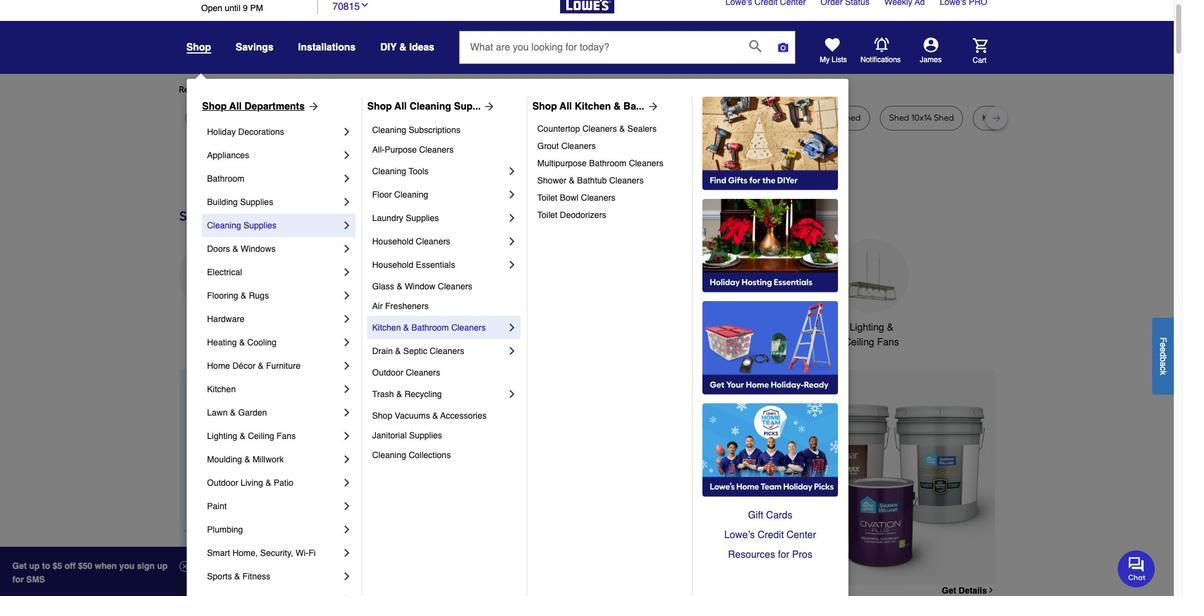 Task type: describe. For each thing, give the bounding box(es) containing it.
bathroom button
[[648, 239, 722, 335]]

air
[[372, 302, 383, 311]]

toilet bowl cleaners
[[538, 193, 616, 203]]

toilet for toilet bowl cleaners
[[538, 193, 558, 203]]

sms
[[26, 575, 45, 585]]

windows
[[241, 244, 276, 254]]

2 up from the left
[[157, 562, 168, 572]]

more
[[316, 84, 336, 95]]

chevron right image for bathroom
[[341, 173, 353, 185]]

holiday decorations
[[207, 127, 284, 137]]

supplies for laundry supplies
[[406, 213, 439, 223]]

all-purpose cleaners
[[372, 145, 454, 155]]

collections
[[409, 451, 451, 461]]

multipurpose bathroom cleaners link
[[538, 155, 684, 172]]

for left pros
[[778, 550, 790, 561]]

kitchen for kitchen & bathroom cleaners
[[372, 323, 401, 333]]

lowe's home improvement cart image
[[973, 38, 988, 53]]

ceiling inside button
[[845, 337, 875, 348]]

fans inside lighting & ceiling fans link
[[277, 432, 296, 441]]

open
[[201, 3, 222, 13]]

installations
[[298, 42, 356, 53]]

diy
[[381, 42, 397, 53]]

interior
[[403, 113, 430, 123]]

drain & septic cleaners
[[372, 347, 465, 356]]

recommended
[[179, 84, 238, 95]]

2 e from the top
[[1159, 348, 1169, 352]]

1 vertical spatial arrow right image
[[973, 478, 985, 490]]

chevron right image for household cleaners
[[506, 236, 519, 248]]

cleaners inside "grout cleaners" link
[[562, 141, 596, 151]]

cleaning up laundry supplies
[[394, 190, 429, 200]]

heating & cooling link
[[207, 331, 341, 355]]

for up door
[[388, 84, 399, 95]]

grout cleaners
[[538, 141, 596, 151]]

drain
[[372, 347, 393, 356]]

f e e d b a c k button
[[1153, 318, 1175, 395]]

chevron right image for doors & windows
[[341, 243, 353, 255]]

cleaners inside shower & bathtub cleaners link
[[610, 176, 644, 186]]

cleaners inside household cleaners link
[[416, 237, 451, 247]]

my
[[820, 55, 830, 64]]

cleaners inside the countertop cleaners & sealers link
[[583, 124, 617, 134]]

arrow right image inside shop all kitchen & ba... link
[[645, 101, 660, 113]]

smart home button
[[741, 239, 815, 335]]

chevron right image for hardware
[[341, 313, 353, 326]]

cleaning tools
[[372, 166, 429, 176]]

building
[[207, 197, 238, 207]]

lowe's home improvement lists image
[[825, 38, 840, 52]]

lowe's wishes you and your family a happy hanukkah. image
[[179, 163, 996, 194]]

outdoor
[[747, 113, 780, 123]]

fans inside lighting & ceiling fans
[[878, 337, 900, 348]]

bathtub
[[578, 176, 607, 186]]

door
[[382, 113, 401, 123]]

get for get details
[[943, 586, 957, 596]]

cleaning for supplies
[[207, 221, 241, 231]]

f
[[1159, 338, 1169, 343]]

savings button
[[236, 36, 274, 59]]

shop vacuums & accessories
[[372, 411, 487, 421]]

sports & fitness
[[207, 572, 271, 582]]

outdoor for outdoor cleaners
[[372, 368, 404, 378]]

trash & recycling link
[[372, 383, 506, 406]]

1 vertical spatial lighting & ceiling fans
[[207, 432, 296, 441]]

chevron right image for appliances
[[341, 149, 353, 162]]

cleaners inside drain & septic cleaners link
[[430, 347, 465, 356]]

cart
[[973, 56, 987, 64]]

floor cleaning
[[372, 190, 429, 200]]

my lists
[[820, 55, 848, 64]]

faucets
[[498, 322, 533, 334]]

chevron right image for sports & fitness
[[341, 571, 353, 583]]

all for cleaning
[[395, 101, 407, 112]]

shed 10x14 shed
[[890, 113, 955, 123]]

shop 25 days of deals by category image
[[179, 206, 996, 227]]

1 vertical spatial ceiling
[[248, 432, 274, 441]]

for inside get up to $5 off $50 when you sign up for sms
[[12, 575, 24, 585]]

shop button
[[187, 41, 211, 54]]

all-
[[372, 145, 385, 155]]

fitness
[[243, 572, 271, 582]]

b
[[1159, 357, 1169, 362]]

cleaning subscriptions link
[[372, 120, 519, 140]]

supplies for cleaning supplies
[[244, 221, 277, 231]]

toilet for toilet deodorizers
[[538, 210, 558, 220]]

shop for shop
[[187, 42, 211, 53]]

departments
[[245, 101, 305, 112]]

25 days of deals. don't miss deals every day. same-day delivery on in-stock orders placed by 2 p m. image
[[179, 370, 378, 586]]

k
[[1159, 371, 1169, 375]]

supplies for building supplies
[[240, 197, 273, 207]]

1 up from the left
[[29, 562, 40, 572]]

details
[[959, 586, 988, 596]]

shop for shop vacuums & accessories
[[372, 411, 393, 421]]

décor
[[233, 361, 256, 371]]

chevron right image for kitchen
[[341, 384, 353, 396]]

arrow right image for shop all departments
[[305, 101, 320, 113]]

cleaners inside toilet bowl cleaners link
[[581, 193, 616, 203]]

get details link
[[943, 586, 996, 596]]

chevron right image for outdoor living & patio
[[341, 477, 353, 490]]

laundry
[[372, 213, 404, 223]]

shed for shed outdoor storage
[[725, 113, 745, 123]]

deodorizers
[[560, 210, 607, 220]]

trash
[[372, 390, 394, 400]]

patio
[[274, 478, 294, 488]]

cleaning for tools
[[372, 166, 407, 176]]

glass
[[372, 282, 395, 292]]

sign
[[137, 562, 155, 572]]

window
[[405, 282, 436, 292]]

household for household essentials
[[372, 260, 414, 270]]

grout cleaners link
[[538, 138, 684, 155]]

fi
[[309, 549, 316, 559]]

james button
[[902, 38, 961, 65]]

chevron right image for plumbing
[[341, 524, 353, 536]]

christmas
[[381, 322, 426, 334]]

diy & ideas
[[381, 42, 435, 53]]

kobalt
[[983, 113, 1008, 123]]

janitorial
[[372, 431, 407, 441]]

chevron right image for household essentials
[[506, 259, 519, 271]]

home inside smart home button
[[780, 322, 806, 334]]

bathroom link
[[207, 167, 341, 191]]

heating & cooling
[[207, 338, 277, 348]]

janitorial supplies
[[372, 431, 442, 441]]

air fresheners link
[[372, 297, 519, 316]]

cleaning tools link
[[372, 160, 506, 183]]

hardie
[[645, 113, 671, 123]]

chevron right image for flooring & rugs
[[341, 290, 353, 302]]

c
[[1159, 367, 1169, 371]]

accessories
[[441, 411, 487, 421]]

smart home, security, wi-fi link
[[207, 542, 341, 565]]

chevron right image for floor cleaning
[[506, 189, 519, 201]]

open until 9 pm
[[201, 3, 263, 13]]

countertop
[[538, 124, 580, 134]]

countertop cleaners & sealers link
[[538, 120, 684, 138]]

kitchen faucets
[[462, 322, 533, 334]]

resources
[[729, 550, 776, 561]]

septic
[[404, 347, 428, 356]]

supplies for janitorial supplies
[[409, 431, 442, 441]]

10x14
[[912, 113, 932, 123]]

decorations for christmas
[[377, 337, 430, 348]]

home,
[[233, 549, 258, 559]]

all for departments
[[229, 101, 242, 112]]

home décor & furniture link
[[207, 355, 341, 378]]

when
[[95, 562, 117, 572]]

cards
[[767, 511, 793, 522]]

get details
[[943, 586, 988, 596]]

quikrete
[[583, 113, 616, 123]]

4 shed from the left
[[935, 113, 955, 123]]

scroll to item #3 image
[[693, 563, 723, 568]]



Task type: vqa. For each thing, say whether or not it's contained in the screenshot.
Heating & Cooling on the bottom of the page
yes



Task type: locate. For each thing, give the bounding box(es) containing it.
Search Query text field
[[460, 31, 740, 64]]

chevron right image for building supplies
[[341, 196, 353, 208]]

2 shop from the left
[[367, 101, 392, 112]]

1 e from the top
[[1159, 343, 1169, 348]]

1 vertical spatial shop
[[372, 411, 393, 421]]

0 horizontal spatial all
[[229, 101, 242, 112]]

2 all from the left
[[395, 101, 407, 112]]

building supplies
[[207, 197, 273, 207]]

kitchen for kitchen
[[207, 385, 236, 395]]

cooling
[[247, 338, 277, 348]]

0 vertical spatial household
[[372, 237, 414, 247]]

chevron right image for kitchen & bathroom cleaners
[[506, 322, 519, 334]]

1 vertical spatial household
[[372, 260, 414, 270]]

d
[[1159, 352, 1169, 357]]

1 horizontal spatial you
[[401, 84, 415, 95]]

lawn
[[195, 113, 216, 123]]

you
[[291, 84, 306, 95], [401, 84, 415, 95]]

0 horizontal spatial ceiling
[[248, 432, 274, 441]]

all up the door interior
[[395, 101, 407, 112]]

shop up door
[[367, 101, 392, 112]]

toilet down shower
[[538, 193, 558, 203]]

3 shed from the left
[[890, 113, 910, 123]]

cleaning down all- at top
[[372, 166, 407, 176]]

shed right 10x14
[[935, 113, 955, 123]]

doors & windows
[[207, 244, 276, 254]]

shed
[[725, 113, 745, 123], [841, 113, 861, 123], [890, 113, 910, 123], [935, 113, 955, 123]]

1 vertical spatial lighting
[[207, 432, 237, 441]]

cleaners down subscriptions
[[419, 145, 454, 155]]

arrow right image inside shop all departments link
[[305, 101, 320, 113]]

0 vertical spatial appliances
[[207, 150, 249, 160]]

cleaners inside all-purpose cleaners link
[[419, 145, 454, 155]]

chevron right image inside get details 'link'
[[988, 587, 996, 595]]

sup...
[[454, 101, 481, 112]]

cleaners up the recycling
[[406, 368, 441, 378]]

household
[[372, 237, 414, 247], [372, 260, 414, 270]]

household cleaners
[[372, 237, 451, 247]]

1 toilet from the top
[[538, 193, 558, 203]]

lawn
[[207, 408, 228, 418]]

1 horizontal spatial get
[[943, 586, 957, 596]]

shop up toilet
[[533, 101, 557, 112]]

smart
[[751, 322, 777, 334], [207, 549, 230, 559]]

you
[[119, 562, 135, 572]]

chevron right image
[[341, 126, 353, 138], [506, 165, 519, 178], [506, 212, 519, 224], [506, 236, 519, 248], [506, 259, 519, 271], [341, 290, 353, 302], [341, 313, 353, 326], [506, 322, 519, 334], [341, 337, 353, 349], [341, 384, 353, 396], [506, 388, 519, 401], [341, 407, 353, 419], [341, 430, 353, 443], [341, 454, 353, 466], [341, 477, 353, 490], [341, 571, 353, 583], [988, 587, 996, 595], [341, 594, 353, 597]]

2 toilet from the top
[[538, 210, 558, 220]]

smart inside smart home button
[[751, 322, 777, 334]]

vacuums
[[395, 411, 430, 421]]

chevron right image for lawn & garden
[[341, 407, 353, 419]]

peel
[[274, 113, 290, 123]]

lighting & ceiling fans link
[[207, 425, 341, 448]]

trash & recycling
[[372, 390, 442, 400]]

decorations down christmas
[[377, 337, 430, 348]]

chat invite button image
[[1119, 550, 1156, 588]]

lighting & ceiling fans inside button
[[845, 322, 900, 348]]

cleaning for subscriptions
[[372, 125, 407, 135]]

decorations for holiday
[[238, 127, 284, 137]]

cleaners up multipurpose
[[562, 141, 596, 151]]

wallpaper
[[312, 113, 353, 123]]

appliances down holiday on the left of the page
[[207, 150, 249, 160]]

toilet down 'toilet bowl cleaners'
[[538, 210, 558, 220]]

smart for smart home
[[751, 322, 777, 334]]

plumbing link
[[207, 519, 341, 542]]

up left to
[[29, 562, 40, 572]]

peel stick wallpaper
[[274, 113, 353, 123]]

cleaners up air fresheners link
[[438, 282, 473, 292]]

1 vertical spatial appliances
[[192, 322, 240, 334]]

find gifts for the diyer. image
[[703, 97, 839, 191]]

supplies inside laundry supplies link
[[406, 213, 439, 223]]

janitorial supplies link
[[372, 426, 519, 446]]

holiday hosting essentials. image
[[703, 199, 839, 293]]

installations button
[[298, 36, 356, 59]]

appliances up 'heating'
[[192, 322, 240, 334]]

electrical link
[[207, 261, 341, 284]]

shop vacuums & accessories link
[[372, 406, 519, 426]]

1 you from the left
[[291, 84, 306, 95]]

get
[[12, 562, 27, 572], [943, 586, 957, 596]]

paint link
[[207, 495, 341, 519]]

household for household cleaners
[[372, 237, 414, 247]]

1 horizontal spatial smart
[[751, 322, 777, 334]]

christmas decorations button
[[367, 239, 441, 350]]

cleaners down 'sealers'
[[629, 158, 664, 168]]

outdoor inside outdoor cleaners "link"
[[372, 368, 404, 378]]

get left details
[[943, 586, 957, 596]]

chevron right image for cleaning supplies
[[341, 220, 353, 232]]

1 vertical spatial smart
[[207, 549, 230, 559]]

0 vertical spatial arrow right image
[[645, 101, 660, 113]]

cleaners inside multipurpose bathroom cleaners link
[[629, 158, 664, 168]]

door interior
[[382, 113, 430, 123]]

supplies down shop vacuums & accessories
[[409, 431, 442, 441]]

chevron right image for heating & cooling
[[341, 337, 353, 349]]

1 horizontal spatial up
[[157, 562, 168, 572]]

holiday decorations link
[[207, 120, 341, 144]]

until
[[225, 3, 241, 13]]

kitchen inside button
[[462, 322, 495, 334]]

0 horizontal spatial up
[[29, 562, 40, 572]]

cleaners inside outdoor cleaners "link"
[[406, 368, 441, 378]]

outdoor for outdoor living & patio
[[207, 478, 238, 488]]

outdoor cleaners
[[372, 368, 441, 378]]

shed left 10x14
[[890, 113, 910, 123]]

2 horizontal spatial all
[[560, 101, 572, 112]]

chevron down image
[[360, 0, 370, 10]]

decorations down peel
[[238, 127, 284, 137]]

&
[[400, 42, 407, 53], [614, 101, 621, 112], [620, 124, 626, 134], [569, 176, 575, 186], [233, 244, 238, 254], [397, 282, 403, 292], [241, 291, 247, 301], [888, 322, 894, 334], [404, 323, 409, 333], [239, 338, 245, 348], [395, 347, 401, 356], [258, 361, 264, 371], [397, 390, 402, 400], [230, 408, 236, 418], [433, 411, 438, 421], [240, 432, 246, 441], [245, 455, 250, 465], [266, 478, 271, 488], [235, 572, 240, 582]]

1 horizontal spatial all
[[395, 101, 407, 112]]

shop up lawn mower
[[202, 101, 227, 112]]

kitchen & bathroom cleaners
[[372, 323, 486, 333]]

0 vertical spatial shop
[[187, 42, 211, 53]]

home décor & furniture
[[207, 361, 301, 371]]

bathroom inside button
[[663, 322, 706, 334]]

garden
[[238, 408, 267, 418]]

1 horizontal spatial arrow right image
[[973, 478, 985, 490]]

all up mower
[[229, 101, 242, 112]]

lowe's home team holiday picks. image
[[703, 404, 839, 498]]

0 horizontal spatial decorations
[[238, 127, 284, 137]]

glass & window cleaners link
[[372, 277, 519, 297]]

camera image
[[778, 41, 790, 54]]

smart home, security, wi-fi
[[207, 549, 316, 559]]

1 horizontal spatial shop
[[367, 101, 392, 112]]

arrow right image for shop all cleaning sup...
[[481, 101, 496, 113]]

glass & window cleaners
[[372, 282, 473, 292]]

shop down the open
[[187, 42, 211, 53]]

household up glass
[[372, 260, 414, 270]]

0 vertical spatial get
[[12, 562, 27, 572]]

shop for shop all departments
[[202, 101, 227, 112]]

smart inside smart home, security, wi-fi link
[[207, 549, 230, 559]]

outdoor inside outdoor living & patio link
[[207, 478, 238, 488]]

moulding
[[207, 455, 242, 465]]

chevron right image for smart home, security, wi-fi
[[341, 548, 353, 560]]

all for kitchen
[[560, 101, 572, 112]]

cleaners inside kitchen & bathroom cleaners link
[[452, 323, 486, 333]]

1 all from the left
[[229, 101, 242, 112]]

0 horizontal spatial arrow right image
[[305, 101, 320, 113]]

None search field
[[459, 31, 796, 75]]

0 vertical spatial lighting
[[850, 322, 885, 334]]

1 horizontal spatial arrow right image
[[481, 101, 496, 113]]

cleaners down quikrete
[[583, 124, 617, 134]]

for left sms at the left bottom of page
[[12, 575, 24, 585]]

cleaners down air fresheners link
[[452, 323, 486, 333]]

shop for shop all kitchen & ba...
[[533, 101, 557, 112]]

get up sms at the left bottom of page
[[12, 562, 27, 572]]

arrow right image
[[645, 101, 660, 113], [973, 478, 985, 490]]

lowe's credit center
[[725, 530, 817, 541]]

supplies up cleaning supplies
[[240, 197, 273, 207]]

get for get up to $5 off $50 when you sign up for sms
[[12, 562, 27, 572]]

1 vertical spatial decorations
[[377, 337, 430, 348]]

shop up janitorial
[[372, 411, 393, 421]]

kitchen down air
[[372, 323, 401, 333]]

0 vertical spatial fans
[[878, 337, 900, 348]]

0 horizontal spatial fans
[[277, 432, 296, 441]]

you for more suggestions for you
[[401, 84, 415, 95]]

cleaning down door
[[372, 125, 407, 135]]

you up the shop all cleaning sup...
[[401, 84, 415, 95]]

0 horizontal spatial you
[[291, 84, 306, 95]]

2 shed from the left
[[841, 113, 861, 123]]

cleaners up essentials
[[416, 237, 451, 247]]

smart for smart home, security, wi-fi
[[207, 549, 230, 559]]

household cleaners link
[[372, 230, 506, 253]]

you left more
[[291, 84, 306, 95]]

shed for shed
[[841, 113, 861, 123]]

suggestions
[[338, 84, 386, 95]]

kitchen link
[[207, 378, 341, 401]]

supplies inside building supplies link
[[240, 197, 273, 207]]

0 horizontal spatial home
[[207, 361, 230, 371]]

arrow right image
[[305, 101, 320, 113], [481, 101, 496, 113]]

1 horizontal spatial ceiling
[[845, 337, 875, 348]]

3 shop from the left
[[533, 101, 557, 112]]

household essentials link
[[372, 253, 506, 277]]

0 vertical spatial home
[[780, 322, 806, 334]]

shop for shop all cleaning sup...
[[367, 101, 392, 112]]

e up b
[[1159, 348, 1169, 352]]

0 horizontal spatial smart
[[207, 549, 230, 559]]

0 vertical spatial toilet
[[538, 193, 558, 203]]

1 horizontal spatial lighting
[[850, 322, 885, 334]]

pm
[[250, 3, 263, 13]]

e up "d"
[[1159, 343, 1169, 348]]

chevron right image for home décor & furniture
[[341, 360, 353, 372]]

1 horizontal spatial fans
[[878, 337, 900, 348]]

cleaning supplies
[[207, 221, 277, 231]]

get your home holiday-ready. image
[[703, 302, 839, 395]]

cleaning
[[410, 101, 452, 112], [372, 125, 407, 135], [372, 166, 407, 176], [394, 190, 429, 200], [207, 221, 241, 231], [372, 451, 407, 461]]

rugs
[[249, 291, 269, 301]]

lighting
[[850, 322, 885, 334], [207, 432, 237, 441]]

kitchen faucets button
[[460, 239, 534, 335]]

1 shop from the left
[[202, 101, 227, 112]]

1 horizontal spatial lighting & ceiling fans
[[845, 322, 900, 348]]

0 vertical spatial lighting & ceiling fans
[[845, 322, 900, 348]]

chevron right image for cleaning tools
[[506, 165, 519, 178]]

millwork
[[253, 455, 284, 465]]

diy & ideas button
[[381, 36, 435, 59]]

flooring
[[207, 291, 238, 301]]

kitchen left faucets
[[462, 322, 495, 334]]

home inside home décor & furniture link
[[207, 361, 230, 371]]

0 horizontal spatial arrow right image
[[645, 101, 660, 113]]

cleaning for collections
[[372, 451, 407, 461]]

ba...
[[624, 101, 645, 112]]

search image
[[750, 40, 762, 52]]

lawn & garden
[[207, 408, 267, 418]]

multipurpose bathroom cleaners
[[538, 158, 664, 168]]

0 vertical spatial smart
[[751, 322, 777, 334]]

floor cleaning link
[[372, 183, 506, 207]]

fans
[[878, 337, 900, 348], [277, 432, 296, 441]]

chevron right image for lighting & ceiling fans
[[341, 430, 353, 443]]

lowe's home improvement notification center image
[[875, 37, 889, 52]]

chevron right image for trash & recycling
[[506, 388, 519, 401]]

chevron right image for electrical
[[341, 266, 353, 279]]

70815 button
[[333, 0, 370, 14]]

1 horizontal spatial outdoor
[[372, 368, 404, 378]]

0 horizontal spatial lighting & ceiling fans
[[207, 432, 296, 441]]

pros
[[793, 550, 813, 561]]

sealers
[[628, 124, 657, 134]]

cleaners up outdoor cleaners "link"
[[430, 347, 465, 356]]

1 horizontal spatial shop
[[372, 411, 393, 421]]

1 horizontal spatial home
[[780, 322, 806, 334]]

chevron right image for laundry supplies
[[506, 212, 519, 224]]

shop
[[202, 101, 227, 112], [367, 101, 392, 112], [533, 101, 557, 112]]

center
[[787, 530, 817, 541]]

cleaning supplies link
[[207, 214, 341, 237]]

cleaners inside glass & window cleaners link
[[438, 282, 473, 292]]

arrow right image inside shop all cleaning sup... link
[[481, 101, 496, 113]]

more suggestions for you link
[[316, 84, 425, 96]]

lighting inside button
[[850, 322, 885, 334]]

all up countertop
[[560, 101, 572, 112]]

lowe's credit center link
[[703, 526, 839, 546]]

0 horizontal spatial get
[[12, 562, 27, 572]]

for up departments
[[278, 84, 289, 95]]

moulding & millwork
[[207, 455, 284, 465]]

scroll to item #2 image
[[663, 563, 693, 568]]

0 horizontal spatial outdoor
[[207, 478, 238, 488]]

board
[[673, 113, 696, 123]]

free same-day delivery when you order 1 gallon or more of paint by 2 p m. image
[[398, 370, 996, 586]]

1 household from the top
[[372, 237, 414, 247]]

1 vertical spatial get
[[943, 586, 957, 596]]

2 arrow right image from the left
[[481, 101, 496, 113]]

0 horizontal spatial shop
[[202, 101, 227, 112]]

household down laundry
[[372, 237, 414, 247]]

building supplies link
[[207, 191, 341, 214]]

1 vertical spatial fans
[[277, 432, 296, 441]]

shed left outdoor
[[725, 113, 745, 123]]

9
[[243, 3, 248, 13]]

kitchen up lawn
[[207, 385, 236, 395]]

kitchen for kitchen faucets
[[462, 322, 495, 334]]

plumbing
[[207, 525, 243, 535]]

shed right "storage"
[[841, 113, 861, 123]]

recommended searches for you heading
[[179, 84, 996, 96]]

cleaners down bathtub
[[581, 193, 616, 203]]

cleaning down the building
[[207, 221, 241, 231]]

3 all from the left
[[560, 101, 572, 112]]

ceiling
[[845, 337, 875, 348], [248, 432, 274, 441]]

cleaning down janitorial
[[372, 451, 407, 461]]

0 vertical spatial outdoor
[[372, 368, 404, 378]]

recommended searches for you
[[179, 84, 306, 95]]

furniture
[[266, 361, 301, 371]]

up right the sign
[[157, 562, 168, 572]]

cleaners up toilet bowl cleaners link
[[610, 176, 644, 186]]

you for recommended searches for you
[[291, 84, 306, 95]]

chevron right image for paint
[[341, 501, 353, 513]]

cleaning up interior
[[410, 101, 452, 112]]

appliances inside button
[[192, 322, 240, 334]]

shed for shed 10x14 shed
[[890, 113, 910, 123]]

1 vertical spatial outdoor
[[207, 478, 238, 488]]

lighting & ceiling fans
[[845, 322, 900, 348], [207, 432, 296, 441]]

chevron right image
[[341, 149, 353, 162], [341, 173, 353, 185], [506, 189, 519, 201], [341, 196, 353, 208], [341, 220, 353, 232], [341, 243, 353, 255], [341, 266, 353, 279], [506, 345, 519, 358], [341, 360, 353, 372], [341, 501, 353, 513], [341, 524, 353, 536], [341, 548, 353, 560]]

1 vertical spatial toilet
[[538, 210, 558, 220]]

0 horizontal spatial lighting
[[207, 432, 237, 441]]

supplies up windows
[[244, 221, 277, 231]]

0 vertical spatial decorations
[[238, 127, 284, 137]]

chevron right image for drain & septic cleaners
[[506, 345, 519, 358]]

kitchen up quikrete
[[575, 101, 611, 112]]

$50
[[78, 562, 92, 572]]

0 horizontal spatial shop
[[187, 42, 211, 53]]

cleaning collections link
[[372, 446, 519, 466]]

chevron right image for moulding & millwork
[[341, 454, 353, 466]]

1 shed from the left
[[725, 113, 745, 123]]

0 vertical spatial ceiling
[[845, 337, 875, 348]]

arrow right image up cleaning subscriptions link
[[481, 101, 496, 113]]

2 household from the top
[[372, 260, 414, 270]]

outdoor down moulding
[[207, 478, 238, 488]]

e
[[1159, 343, 1169, 348], [1159, 348, 1169, 352]]

living
[[241, 478, 263, 488]]

get inside get up to $5 off $50 when you sign up for sms
[[12, 562, 27, 572]]

gift cards
[[749, 511, 793, 522]]

supplies inside janitorial supplies link
[[409, 431, 442, 441]]

supplies inside cleaning supplies link
[[244, 221, 277, 231]]

2 horizontal spatial shop
[[533, 101, 557, 112]]

1 arrow right image from the left
[[305, 101, 320, 113]]

smart home
[[751, 322, 806, 334]]

1 vertical spatial home
[[207, 361, 230, 371]]

2 you from the left
[[401, 84, 415, 95]]

lowe's home improvement logo image
[[560, 0, 614, 28]]

arrow right image down more
[[305, 101, 320, 113]]

1 horizontal spatial decorations
[[377, 337, 430, 348]]

outdoor up trash
[[372, 368, 404, 378]]

chevron right image for holiday decorations
[[341, 126, 353, 138]]

supplies up the household cleaners
[[406, 213, 439, 223]]

decorations inside button
[[377, 337, 430, 348]]



